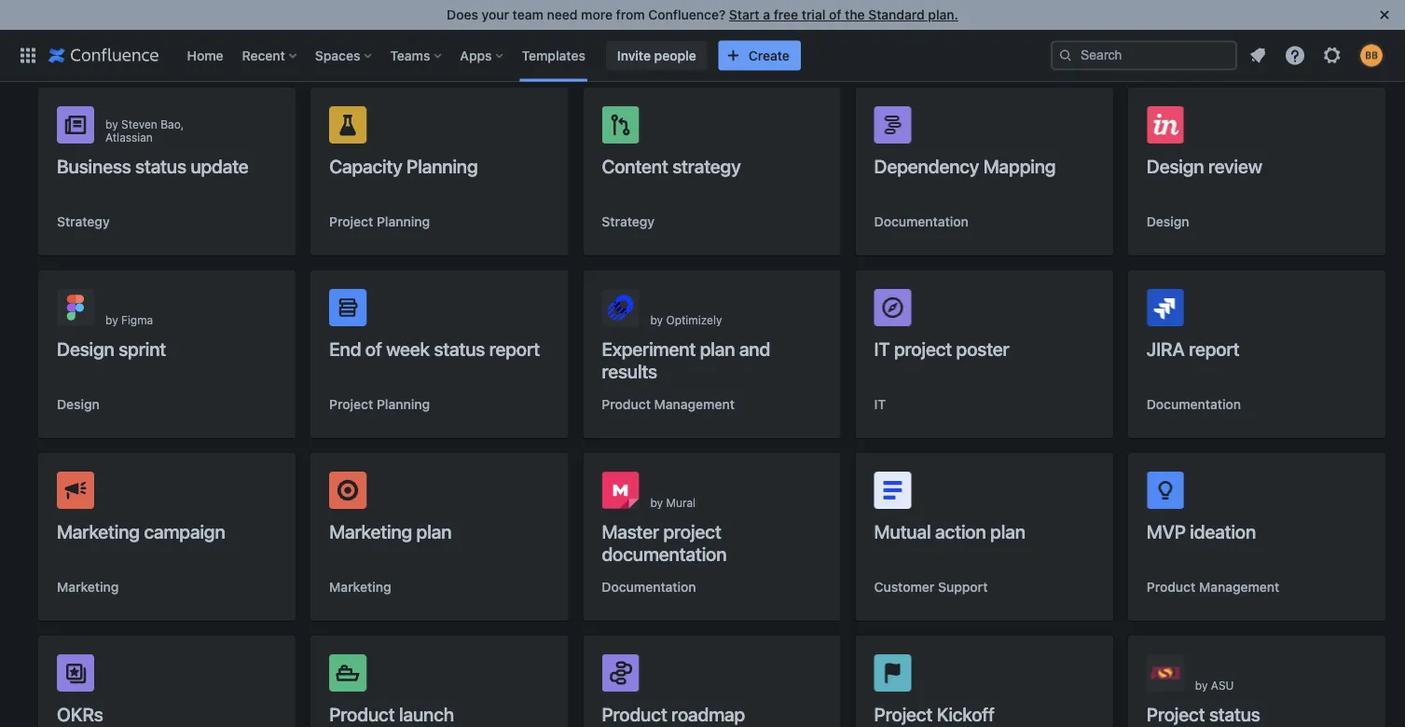 Task type: locate. For each thing, give the bounding box(es) containing it.
2 horizontal spatial documentation
[[1147, 397, 1241, 412]]

management down the experiment plan and results
[[654, 397, 735, 412]]

documentation down dependency
[[875, 214, 969, 229]]

project
[[329, 214, 373, 229], [329, 397, 373, 412], [875, 703, 933, 725], [1147, 703, 1205, 725]]

management for ideation
[[1199, 580, 1280, 595]]

documentation button
[[875, 213, 969, 231], [1147, 395, 1241, 414], [602, 578, 696, 597]]

project planning down week
[[329, 397, 430, 412]]

project planning down capacity
[[329, 214, 430, 229]]

banner
[[0, 29, 1406, 82]]

management down ideation
[[1199, 580, 1280, 595]]

strategy down content
[[602, 214, 655, 229]]

1 strategy button from the left
[[57, 213, 110, 231]]

1 horizontal spatial design button
[[1147, 213, 1190, 231]]

plan for experiment
[[700, 338, 735, 360]]

planning down capacity planning
[[377, 214, 430, 229]]

product inside product launch button
[[329, 703, 395, 725]]

2 it from the top
[[875, 397, 886, 412]]

business
[[57, 155, 131, 177]]

1 horizontal spatial report
[[1189, 338, 1240, 360]]

1 strategy from the left
[[57, 214, 110, 229]]

confluence image
[[49, 44, 159, 67], [49, 44, 159, 67]]

launch
[[399, 703, 454, 725]]

0 horizontal spatial of
[[365, 338, 382, 360]]

documentation down the jira report
[[1147, 397, 1241, 412]]

project planning for of
[[329, 397, 430, 412]]

status right week
[[434, 338, 485, 360]]

by for business
[[105, 118, 118, 131]]

project kickoff
[[875, 703, 995, 725]]

0 horizontal spatial project
[[664, 520, 722, 542]]

master
[[602, 520, 659, 542]]

home link
[[181, 41, 229, 70]]

0 vertical spatial project planning
[[329, 214, 430, 229]]

global element
[[11, 29, 1051, 82]]

product management button down the experiment plan and results
[[602, 395, 735, 414]]

documentation
[[875, 214, 969, 229], [1147, 397, 1241, 412], [602, 580, 696, 595]]

search image
[[1059, 48, 1074, 63]]

documentation for jira
[[1147, 397, 1241, 412]]

2 marketing button from the left
[[329, 578, 391, 597]]

0 vertical spatial product management
[[602, 397, 735, 412]]

1 vertical spatial design button
[[57, 395, 100, 414]]

by left steven
[[105, 118, 118, 131]]

1 report from the left
[[489, 338, 540, 360]]

1 vertical spatial project planning button
[[329, 395, 430, 414]]

figma
[[121, 313, 153, 326]]

bao,
[[161, 118, 184, 131]]

2 strategy from the left
[[602, 214, 655, 229]]

business status update
[[57, 155, 249, 177]]

0 horizontal spatial documentation
[[602, 580, 696, 595]]

documentation button down the jira report
[[1147, 395, 1241, 414]]

1 horizontal spatial plan
[[700, 338, 735, 360]]

0 vertical spatial product management button
[[602, 395, 735, 414]]

status down the asu
[[1210, 703, 1261, 725]]

marketing button for marketing plan
[[329, 578, 391, 597]]

product management
[[602, 397, 735, 412], [1147, 580, 1280, 595]]

marketing
[[57, 520, 140, 542], [329, 520, 412, 542], [57, 580, 119, 595], [329, 580, 391, 595]]

1 vertical spatial product management button
[[1147, 578, 1280, 597]]

by up the experiment
[[650, 313, 663, 326]]

by left figma
[[105, 313, 118, 326]]

1 horizontal spatial marketing button
[[329, 578, 391, 597]]

banner containing home
[[0, 29, 1406, 82]]

1 vertical spatial project planning
[[329, 397, 430, 412]]

0 horizontal spatial plan
[[417, 520, 452, 542]]

product management for mvp
[[1147, 580, 1280, 595]]

2 vertical spatial status
[[1210, 703, 1261, 725]]

by figma
[[105, 313, 153, 326]]

0 vertical spatial design button
[[1147, 213, 1190, 231]]

free
[[774, 7, 799, 22]]

strategy button down content
[[602, 213, 655, 231]]

project planning
[[329, 214, 430, 229], [329, 397, 430, 412]]

2 horizontal spatial status
[[1210, 703, 1261, 725]]

0 vertical spatial documentation button
[[875, 213, 969, 231]]

teams button
[[385, 41, 449, 70]]

marketing button
[[57, 578, 119, 597], [329, 578, 391, 597]]

management
[[654, 397, 735, 412], [1199, 580, 1280, 595]]

0 vertical spatial documentation
[[875, 214, 969, 229]]

0 horizontal spatial design button
[[57, 395, 100, 414]]

results
[[602, 360, 658, 382]]

planning
[[407, 155, 478, 177], [377, 214, 430, 229], [377, 397, 430, 412]]

project
[[894, 338, 952, 360], [664, 520, 722, 542]]

2 vertical spatial planning
[[377, 397, 430, 412]]

strategy
[[673, 155, 741, 177]]

strategy button for business status update
[[57, 213, 110, 231]]

1 horizontal spatial strategy button
[[602, 213, 655, 231]]

does your team need more from confluence? start a free trial of the standard plan.
[[447, 7, 959, 22]]

Search field
[[1051, 41, 1238, 70]]

product
[[602, 397, 651, 412], [1147, 580, 1196, 595], [329, 703, 395, 725], [602, 703, 667, 725]]

recent
[[242, 48, 285, 63]]

1 horizontal spatial product management button
[[1147, 578, 1280, 597]]

1 vertical spatial planning
[[377, 214, 430, 229]]

project left kickoff
[[875, 703, 933, 725]]

end of week status report
[[329, 338, 540, 360]]

2 project planning button from the top
[[329, 395, 430, 414]]

by optimizely
[[650, 313, 722, 326]]

appswitcher icon image
[[17, 44, 39, 67]]

product management button down ideation
[[1147, 578, 1280, 597]]

2 report from the left
[[1189, 338, 1240, 360]]

0 vertical spatial project
[[894, 338, 952, 360]]

people
[[654, 48, 696, 63]]

of right the end at the top left
[[365, 338, 382, 360]]

documentation
[[602, 543, 727, 565]]

by asu
[[1196, 679, 1234, 692]]

plan inside the experiment plan and results
[[700, 338, 735, 360]]

1 it from the top
[[875, 338, 890, 360]]

0 horizontal spatial management
[[654, 397, 735, 412]]

product inside product roadmap button
[[602, 703, 667, 725]]

1 horizontal spatial documentation button
[[875, 213, 969, 231]]

2 vertical spatial documentation
[[602, 580, 696, 595]]

design
[[1147, 155, 1205, 177], [1147, 214, 1190, 229], [57, 338, 114, 360], [57, 397, 100, 412]]

1 horizontal spatial of
[[829, 7, 842, 22]]

start
[[729, 7, 760, 22]]

1 vertical spatial it
[[875, 397, 886, 412]]

project planning button down capacity
[[329, 213, 430, 231]]

0 horizontal spatial marketing button
[[57, 578, 119, 597]]

product left "roadmap"
[[602, 703, 667, 725]]

1 vertical spatial product management
[[1147, 580, 1280, 595]]

design button for design sprint
[[57, 395, 100, 414]]

0 horizontal spatial strategy
[[57, 214, 110, 229]]

documentation button down dependency
[[875, 213, 969, 231]]

1 vertical spatial project
[[664, 520, 722, 542]]

0 vertical spatial it
[[875, 338, 890, 360]]

project down capacity
[[329, 214, 373, 229]]

report
[[489, 338, 540, 360], [1189, 338, 1240, 360]]

2 vertical spatial documentation button
[[602, 578, 696, 597]]

0 vertical spatial planning
[[407, 155, 478, 177]]

0 horizontal spatial strategy button
[[57, 213, 110, 231]]

1 vertical spatial documentation
[[1147, 397, 1241, 412]]

1 horizontal spatial status
[[434, 338, 485, 360]]

status for business
[[135, 155, 186, 177]]

strategy button down business at the top
[[57, 213, 110, 231]]

1 marketing button from the left
[[57, 578, 119, 597]]

documentation button for master
[[602, 578, 696, 597]]

trial
[[802, 7, 826, 22]]

ideation
[[1190, 520, 1256, 542]]

project down mural
[[664, 520, 722, 542]]

1 vertical spatial management
[[1199, 580, 1280, 595]]

create button
[[719, 41, 801, 70]]

plan
[[700, 338, 735, 360], [417, 520, 452, 542], [991, 520, 1026, 542]]

it up it button
[[875, 338, 890, 360]]

strategy button
[[57, 213, 110, 231], [602, 213, 655, 231]]

marketing plan
[[329, 520, 452, 542]]

project for it
[[894, 338, 952, 360]]

product management for experiment
[[602, 397, 735, 412]]

by left the asu
[[1196, 679, 1208, 692]]

product roadmap button
[[583, 636, 841, 728]]

status down "by steven bao, atlassian"
[[135, 155, 186, 177]]

documentation for dependency
[[875, 214, 969, 229]]

product left launch
[[329, 703, 395, 725]]

1 vertical spatial of
[[365, 338, 382, 360]]

design button down "design review"
[[1147, 213, 1190, 231]]

1 horizontal spatial management
[[1199, 580, 1280, 595]]

0 horizontal spatial product management button
[[602, 395, 735, 414]]

0 vertical spatial project planning button
[[329, 213, 430, 231]]

marketing button down the "marketing campaign"
[[57, 578, 119, 597]]

of left the
[[829, 7, 842, 22]]

by
[[105, 118, 118, 131], [105, 313, 118, 326], [650, 313, 663, 326], [650, 496, 663, 509], [1196, 679, 1208, 692]]

0 horizontal spatial status
[[135, 155, 186, 177]]

0 vertical spatial of
[[829, 7, 842, 22]]

product management down ideation
[[1147, 580, 1280, 595]]

1 project planning from the top
[[329, 214, 430, 229]]

strategy down business at the top
[[57, 214, 110, 229]]

documentation for master
[[602, 580, 696, 595]]

1 project planning button from the top
[[329, 213, 430, 231]]

design review
[[1147, 155, 1263, 177]]

by for design
[[105, 313, 118, 326]]

support
[[938, 580, 988, 595]]

project planning button down week
[[329, 395, 430, 414]]

planning right capacity
[[407, 155, 478, 177]]

by inside "by steven bao, atlassian"
[[105, 118, 118, 131]]

2 horizontal spatial documentation button
[[1147, 395, 1241, 414]]

0 horizontal spatial documentation button
[[602, 578, 696, 597]]

capacity planning
[[329, 155, 478, 177]]

1 vertical spatial documentation button
[[1147, 395, 1241, 414]]

it down it project poster
[[875, 397, 886, 412]]

sprint
[[119, 338, 166, 360]]

documentation down documentation
[[602, 580, 696, 595]]

planning for of
[[377, 397, 430, 412]]

2 project planning from the top
[[329, 397, 430, 412]]

design button down design sprint at the top left
[[57, 395, 100, 414]]

project down by asu
[[1147, 703, 1205, 725]]

1 horizontal spatial strategy
[[602, 214, 655, 229]]

by left mural
[[650, 496, 663, 509]]

update
[[191, 155, 249, 177]]

it project poster
[[875, 338, 1010, 360]]

documentation button for dependency
[[875, 213, 969, 231]]

0 vertical spatial management
[[654, 397, 735, 412]]

project planning button
[[329, 213, 430, 231], [329, 395, 430, 414]]

strategy button for content strategy
[[602, 213, 655, 231]]

2 strategy button from the left
[[602, 213, 655, 231]]

1 horizontal spatial product management
[[1147, 580, 1280, 595]]

0 vertical spatial status
[[135, 155, 186, 177]]

plan.
[[928, 7, 959, 22]]

1 vertical spatial status
[[434, 338, 485, 360]]

design button
[[1147, 213, 1190, 231], [57, 395, 100, 414]]

the
[[845, 7, 865, 22]]

close image
[[1374, 4, 1396, 26]]

documentation button down documentation
[[602, 578, 696, 597]]

help icon image
[[1284, 44, 1307, 67]]

0 horizontal spatial product management
[[602, 397, 735, 412]]

1 horizontal spatial project
[[894, 338, 952, 360]]

atlassian
[[105, 131, 153, 144]]

product management down the experiment plan and results
[[602, 397, 735, 412]]

0 horizontal spatial report
[[489, 338, 540, 360]]

roadmap
[[672, 703, 745, 725]]

okrs button
[[38, 636, 296, 728]]

jira
[[1147, 338, 1185, 360]]

it button
[[875, 395, 886, 414]]

1 horizontal spatial documentation
[[875, 214, 969, 229]]

planning down week
[[377, 397, 430, 412]]

project inside master project documentation
[[664, 520, 722, 542]]

recent button
[[237, 41, 304, 70]]

product roadmap
[[602, 703, 745, 725]]

project left poster
[[894, 338, 952, 360]]

marketing button down marketing plan
[[329, 578, 391, 597]]



Task type: describe. For each thing, give the bounding box(es) containing it.
strategy for business status update
[[57, 214, 110, 229]]

experiment
[[602, 338, 696, 360]]

invite people button
[[606, 41, 708, 70]]

teams
[[390, 48, 430, 63]]

need
[[547, 7, 578, 22]]

by steven bao, atlassian
[[105, 118, 184, 144]]

by for experiment
[[650, 313, 663, 326]]

status for project
[[1210, 703, 1261, 725]]

notification icon image
[[1247, 44, 1269, 67]]

design button for design review
[[1147, 213, 1190, 231]]

spaces button
[[310, 41, 379, 70]]

design left review
[[1147, 155, 1205, 177]]

customer support
[[875, 580, 988, 595]]

product down mvp
[[1147, 580, 1196, 595]]

more
[[581, 7, 613, 22]]

mapping
[[984, 155, 1056, 177]]

action
[[935, 520, 986, 542]]

invite
[[617, 48, 651, 63]]

week
[[386, 338, 430, 360]]

dependency
[[875, 155, 980, 177]]

settings icon image
[[1322, 44, 1344, 67]]

poster
[[957, 338, 1010, 360]]

strategy for content strategy
[[602, 214, 655, 229]]

planning for planning
[[377, 214, 430, 229]]

mural
[[666, 496, 696, 509]]

apps button
[[455, 41, 511, 70]]

customer support button
[[875, 578, 988, 597]]

steven
[[121, 118, 157, 131]]

project planning button for planning
[[329, 213, 430, 231]]

project status
[[1147, 703, 1261, 725]]

product management button for mvp
[[1147, 578, 1280, 597]]

spaces
[[315, 48, 360, 63]]

project inside project kickoff button
[[875, 703, 933, 725]]

marketing campaign
[[57, 520, 225, 542]]

confluence?
[[649, 7, 726, 22]]

create
[[749, 48, 790, 63]]

asu
[[1211, 679, 1234, 692]]

a
[[763, 7, 770, 22]]

it for it project poster
[[875, 338, 890, 360]]

plan for marketing
[[417, 520, 452, 542]]

invite people
[[617, 48, 696, 63]]

content
[[602, 155, 668, 177]]

dependency mapping
[[875, 155, 1056, 177]]

does
[[447, 7, 478, 22]]

it for it
[[875, 397, 886, 412]]

2 horizontal spatial plan
[[991, 520, 1026, 542]]

from
[[616, 7, 645, 22]]

kickoff
[[937, 703, 995, 725]]

project planning button for of
[[329, 395, 430, 414]]

templates
[[522, 48, 586, 63]]

by mural
[[650, 496, 696, 509]]

by for project
[[1196, 679, 1208, 692]]

mutual
[[875, 520, 931, 542]]

marketing button for marketing campaign
[[57, 578, 119, 597]]

okrs
[[57, 703, 103, 725]]

product launch
[[329, 703, 454, 725]]

jira report
[[1147, 338, 1240, 360]]

review
[[1209, 155, 1263, 177]]

team
[[513, 7, 544, 22]]

design down "design review"
[[1147, 214, 1190, 229]]

mvp
[[1147, 520, 1186, 542]]

design down design sprint at the top left
[[57, 397, 100, 412]]

documentation button for jira
[[1147, 395, 1241, 414]]

your
[[482, 7, 509, 22]]

apps
[[460, 48, 492, 63]]

capacity
[[329, 155, 403, 177]]

management for plan
[[654, 397, 735, 412]]

project kickoff button
[[856, 636, 1113, 728]]

and
[[740, 338, 771, 360]]

project for master
[[664, 520, 722, 542]]

master project documentation
[[602, 520, 727, 565]]

standard
[[869, 7, 925, 22]]

content strategy
[[602, 155, 741, 177]]

home
[[187, 48, 223, 63]]

product down the 'results'
[[602, 397, 651, 412]]

experiment plan and results
[[602, 338, 771, 382]]

end
[[329, 338, 361, 360]]

project planning for planning
[[329, 214, 430, 229]]

design down by figma
[[57, 338, 114, 360]]

start a free trial of the standard plan. link
[[729, 7, 959, 22]]

campaign
[[144, 520, 225, 542]]

product launch button
[[311, 636, 568, 728]]

customer
[[875, 580, 935, 595]]

design sprint
[[57, 338, 166, 360]]

mvp ideation
[[1147, 520, 1256, 542]]

by for master
[[650, 496, 663, 509]]

mutual action plan
[[875, 520, 1026, 542]]

templates link
[[516, 41, 591, 70]]

optimizely
[[666, 313, 722, 326]]

product management button for experiment
[[602, 395, 735, 414]]

project down the end at the top left
[[329, 397, 373, 412]]



Task type: vqa. For each thing, say whether or not it's contained in the screenshot.
Dashboards popup button
no



